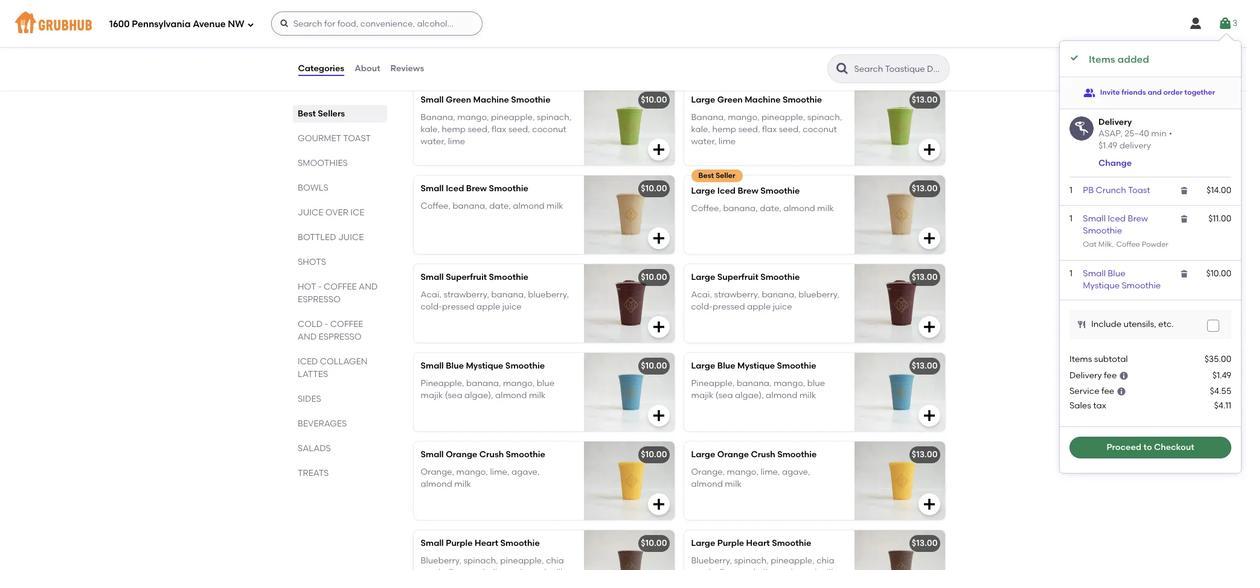 Task type: vqa. For each thing, say whether or not it's contained in the screenshot.
Specialty Sandwiches tab
no



Task type: describe. For each thing, give the bounding box(es) containing it.
reviews
[[391, 63, 424, 74]]

machine for large
[[745, 95, 781, 105]]

large for large superfruit smoothie
[[691, 273, 716, 283]]

small orange crush smoothie
[[421, 450, 545, 461]]

Search Toastique Dupont Circle search field
[[853, 63, 946, 75]]

reviews button
[[390, 47, 425, 91]]

sides tab
[[298, 393, 382, 406]]

iced collagen lattes
[[298, 357, 367, 380]]

blueberry, for large
[[691, 556, 732, 566]]

items subtotal
[[1070, 355, 1128, 365]]

banana, mango, pineapple, spinach, kale, hemp seed, flax seed, coconut water, lime for large
[[691, 112, 842, 147]]

orange, mango, lime, agave, almond milk for large
[[691, 467, 811, 490]]

blueberry, for small superfruit smoothie
[[528, 290, 569, 300]]

best seller
[[699, 172, 736, 180]]

salads
[[298, 444, 331, 454]]

large for large orange crush smoothie
[[691, 450, 716, 461]]

strawberry, for small
[[444, 290, 489, 300]]

mystique inside "link"
[[1083, 281, 1120, 291]]

about button
[[354, 47, 381, 91]]

cold - coffee and espresso
[[298, 320, 363, 343]]

chia for small purple heart smoothie
[[546, 556, 564, 566]]

asap,
[[1099, 129, 1123, 139]]

$13.00 for blueberry, spinach, pineapple, chia seeds, flax seeds, lime, almond milk
[[912, 539, 938, 549]]

oat
[[1083, 241, 1097, 249]]

small iced brew smoothie link
[[1083, 214, 1149, 236]]

3 seed, from the left
[[739, 124, 760, 135]]

small orange crush smoothie image
[[584, 442, 675, 521]]

$13.00 for banana, mango, pineapple, spinach, kale, hemp seed, flax seed, coconut water, lime
[[912, 95, 938, 105]]

algae), for large
[[735, 391, 764, 401]]

large superfruit smoothie
[[691, 273, 800, 283]]

$35.00
[[1205, 355, 1232, 365]]

banana, for small iced brew smoothie
[[453, 201, 488, 211]]

hot - coffee and espresso
[[298, 282, 377, 305]]

gourmet toast
[[298, 134, 371, 144]]

proceed to checkout
[[1107, 443, 1195, 453]]

items added
[[1089, 54, 1150, 65]]

juice for large superfruit smoothie
[[773, 302, 792, 312]]

powder
[[1142, 241, 1169, 249]]

people icon image
[[1084, 87, 1096, 99]]

0 vertical spatial smoothies
[[411, 59, 489, 74]]

invite friends and order together button
[[1084, 82, 1216, 104]]

categories
[[298, 63, 344, 74]]

cold - coffee and espresso tab
[[298, 318, 382, 344]]

water, for small
[[421, 137, 446, 147]]

large orange crush smoothie
[[691, 450, 817, 461]]

mango, for large orange crush smoothie
[[727, 467, 759, 478]]

small for blueberry, spinach, pineapple, chia seeds, flax seeds, lime, almond milk
[[421, 539, 444, 549]]

pb crunch toast link
[[1083, 186, 1151, 196]]

ice
[[350, 208, 364, 218]]

change
[[1099, 158, 1132, 169]]

toast
[[343, 134, 371, 144]]

$10.00 for orange, mango, lime, agave, almond milk
[[641, 450, 667, 461]]

agave, for large orange crush smoothie
[[782, 467, 811, 478]]

sellers
[[318, 109, 345, 119]]

best sellers
[[298, 109, 345, 119]]

sales
[[1070, 401, 1092, 412]]

tax
[[1094, 401, 1107, 412]]

acai, strawberry, banana, blueberry, cold-pressed apple juice for small superfruit smoothie
[[421, 290, 569, 312]]

flax down small green machine smoothie
[[492, 124, 507, 135]]

change button
[[1099, 158, 1132, 170]]

blueberry, spinach, pineapple, chia seeds, flax seeds, lime, almond milk for small purple heart smoothie
[[421, 556, 565, 571]]

beverages tab
[[298, 418, 382, 431]]

include
[[1092, 320, 1122, 330]]

shots tab
[[298, 256, 382, 269]]

green for small
[[446, 95, 471, 105]]

delivery icon image
[[1070, 116, 1094, 140]]

$10.00 for pineapple, banana, mango, blue majik (sea algae), almond milk
[[641, 361, 667, 372]]

hemp for small
[[442, 124, 466, 135]]

small blue mystique smoothie link
[[1083, 269, 1161, 291]]

service fee
[[1070, 387, 1115, 397]]

cold
[[298, 320, 322, 330]]

flax down small purple heart smoothie
[[449, 568, 463, 571]]

acai, for large
[[691, 290, 712, 300]]

$4.55
[[1210, 387, 1232, 397]]

1 vertical spatial small blue mystique smoothie
[[421, 361, 545, 372]]

orange, for large
[[691, 467, 725, 478]]

smoothies inside tab
[[298, 158, 348, 169]]

proceed
[[1107, 443, 1142, 453]]

milk
[[1099, 241, 1112, 249]]

1600 pennsylvania avenue nw
[[109, 19, 244, 29]]

coffee, banana, date, almond milk for small iced brew smoothie
[[421, 201, 563, 211]]

hemp for large
[[713, 124, 737, 135]]

small purple heart smoothie
[[421, 539, 540, 549]]

apple for small superfruit smoothie
[[477, 302, 500, 312]]

1 for small iced brew smoothie
[[1070, 214, 1073, 224]]

salads tab
[[298, 443, 382, 456]]

$14.00
[[1207, 186, 1232, 196]]

small inside small blue mystique smoothie
[[1083, 269, 1106, 279]]

treats tab
[[298, 468, 382, 480]]

crunch
[[1096, 186, 1127, 196]]

min
[[1152, 129, 1167, 139]]

1 for small blue mystique smoothie
[[1070, 269, 1073, 279]]

pineapple, banana, mango, blue majik (sea algae), almond milk for small
[[421, 379, 555, 401]]

small for banana, mango, pineapple, spinach, kale, hemp seed, flax seed, coconut water, lime
[[421, 95, 444, 105]]

sides
[[298, 395, 321, 405]]

pineapple, for large green machine smoothie
[[762, 112, 806, 122]]

coffee for cold
[[330, 320, 363, 330]]

shots
[[298, 257, 326, 268]]

1 horizontal spatial iced
[[718, 186, 736, 197]]

large purple heart smoothie
[[691, 539, 812, 549]]

4 seeds, from the left
[[736, 568, 762, 571]]

juice over ice
[[298, 208, 364, 218]]

delivery for asap,
[[1099, 117, 1132, 127]]

over
[[325, 208, 348, 218]]

mystique for $13.00
[[738, 361, 775, 372]]

delivery for fee
[[1070, 371, 1102, 381]]

orange for small
[[446, 450, 478, 461]]

small superfruit smoothie
[[421, 273, 529, 283]]

lattes
[[298, 370, 328, 380]]

3 seeds, from the left
[[691, 568, 717, 571]]

juice inside juice over ice tab
[[298, 208, 323, 218]]

0 horizontal spatial iced
[[446, 184, 464, 194]]

collagen
[[320, 357, 367, 367]]

blue for large blue mystique smoothie
[[808, 379, 825, 389]]

mango, for small orange crush smoothie
[[457, 467, 488, 478]]

date, for small iced brew smoothie
[[490, 201, 511, 211]]

large iced brew smoothie
[[691, 186, 800, 197]]

mystique for $10.00
[[466, 361, 504, 372]]

about
[[355, 63, 380, 74]]

added
[[1118, 54, 1150, 65]]

nw
[[228, 19, 244, 29]]

together
[[1185, 88, 1216, 97]]

gourmet
[[298, 134, 341, 144]]

hot
[[298, 282, 316, 292]]

acai, strawberry, banana, blueberry, cold-pressed apple juice for large superfruit smoothie
[[691, 290, 840, 312]]

coconut for small green machine smoothie
[[532, 124, 567, 135]]

best for best sellers
[[298, 109, 316, 119]]

$4.11
[[1215, 401, 1232, 412]]

$10.00 inside items added tooltip
[[1207, 269, 1232, 279]]

friends
[[1122, 88, 1146, 97]]

small purple heart smoothie image
[[584, 531, 675, 571]]

delivery asap, 25–40 min • $1.49 delivery
[[1099, 117, 1173, 151]]

proceed to checkout button
[[1070, 438, 1232, 459]]

large purple heart smoothie image
[[855, 531, 945, 571]]

1 horizontal spatial $1.49
[[1213, 371, 1232, 381]]

kale, for small
[[421, 124, 440, 135]]

small green machine smoothie image
[[584, 87, 675, 166]]

small green machine smoothie
[[421, 95, 551, 105]]

coffee, for large
[[691, 203, 721, 214]]

$10.00 for blueberry, spinach, pineapple, chia seeds, flax seeds, lime, almond milk
[[641, 539, 667, 549]]

$11.00
[[1209, 214, 1232, 224]]

small superfruit smoothie image
[[584, 265, 675, 343]]

large green machine smoothie image
[[855, 87, 945, 166]]

pineapple, banana, mango, blue majik (sea algae), almond milk for large
[[691, 379, 825, 401]]

1600
[[109, 19, 130, 29]]

items added tooltip
[[1060, 34, 1242, 474]]

and for cold - coffee and espresso
[[298, 332, 316, 343]]

0 vertical spatial small iced brew smoothie
[[421, 184, 529, 194]]

best for best seller
[[699, 172, 714, 180]]

banana, for small
[[421, 112, 455, 122]]

categories button
[[298, 47, 345, 91]]

1 for pb crunch toast
[[1070, 186, 1073, 196]]

etc.
[[1159, 320, 1174, 330]]

checkout
[[1155, 443, 1195, 453]]

crush for large
[[751, 450, 776, 461]]

banana, for large blue mystique smoothie
[[737, 379, 772, 389]]

$13.00 for orange, mango, lime, agave, almond milk
[[912, 450, 938, 461]]

small inside small iced brew smoothie
[[1083, 214, 1106, 224]]

$13.00 for acai, strawberry, banana, blueberry, cold-pressed apple juice
[[912, 273, 938, 283]]

bowls
[[298, 183, 328, 193]]

treats
[[298, 469, 329, 479]]

green for large
[[718, 95, 743, 105]]

coconut for large green machine smoothie
[[803, 124, 837, 135]]

3 button
[[1219, 13, 1238, 34]]

to
[[1144, 443, 1153, 453]]

large blue mystique smoothie
[[691, 361, 817, 372]]

orange, mango, lime, agave, almond milk for small
[[421, 467, 540, 490]]

pennsylvania
[[132, 19, 191, 29]]

pineapple, for large
[[691, 379, 735, 389]]

iced
[[298, 357, 318, 367]]



Task type: locate. For each thing, give the bounding box(es) containing it.
2 pineapple, banana, mango, blue majik (sea algae), almond milk from the left
[[691, 379, 825, 401]]

2 superfruit from the left
[[718, 273, 759, 283]]

chia for large purple heart smoothie
[[817, 556, 835, 566]]

$1.49 up $4.55
[[1213, 371, 1232, 381]]

orange, mango, lime, agave, almond milk
[[421, 467, 540, 490], [691, 467, 811, 490]]

1 machine from the left
[[473, 95, 509, 105]]

pineapple, banana, mango, blue majik (sea algae), almond milk
[[421, 379, 555, 401], [691, 379, 825, 401]]

search icon image
[[835, 62, 850, 76]]

(sea
[[445, 391, 463, 401], [716, 391, 733, 401]]

2 algae), from the left
[[735, 391, 764, 401]]

1 pineapple, banana, mango, blue majik (sea algae), almond milk from the left
[[421, 379, 555, 401]]

pressed down the small superfruit smoothie
[[442, 302, 475, 312]]

2 cold- from the left
[[691, 302, 713, 312]]

- inside cold - coffee and espresso
[[324, 320, 328, 330]]

blueberry,
[[421, 556, 462, 566], [691, 556, 732, 566]]

0 horizontal spatial green
[[446, 95, 471, 105]]

large for large iced brew smoothie
[[691, 186, 716, 197]]

orange, mango, lime, agave, almond milk down small orange crush smoothie
[[421, 467, 540, 490]]

1 banana, from the left
[[421, 112, 455, 122]]

gourmet toast tab
[[298, 132, 382, 145]]

2 seed, from the left
[[509, 124, 530, 135]]

best sellers tab
[[298, 108, 382, 120]]

large green machine smoothie
[[691, 95, 822, 105]]

pineapple,
[[491, 112, 535, 122], [762, 112, 806, 122], [500, 556, 544, 566], [771, 556, 815, 566]]

1 lime from the left
[[448, 137, 465, 147]]

2 lime from the left
[[719, 137, 736, 147]]

orange, for small
[[421, 467, 454, 478]]

1 horizontal spatial hemp
[[713, 124, 737, 135]]

algae), down the large blue mystique smoothie
[[735, 391, 764, 401]]

mango, for small green machine smoothie
[[457, 112, 489, 122]]

2 purple from the left
[[718, 539, 744, 549]]

agave, down large orange crush smoothie
[[782, 467, 811, 478]]

0 horizontal spatial acai, strawberry, banana, blueberry, cold-pressed apple juice
[[421, 290, 569, 312]]

1 strawberry, from the left
[[444, 290, 489, 300]]

smoothies
[[411, 59, 489, 74], [298, 158, 348, 169]]

1 horizontal spatial orange
[[718, 450, 749, 461]]

0 horizontal spatial hemp
[[442, 124, 466, 135]]

0 horizontal spatial acai,
[[421, 290, 442, 300]]

banana, down large green machine smoothie
[[691, 112, 726, 122]]

1 vertical spatial best
[[699, 172, 714, 180]]

seller
[[716, 172, 736, 180]]

1 juice from the left
[[502, 302, 522, 312]]

smoothie inside small iced brew smoothie
[[1083, 226, 1123, 236]]

1 horizontal spatial brew
[[738, 186, 759, 197]]

cold- down the small superfruit smoothie
[[421, 302, 442, 312]]

and down cold at the left bottom
[[298, 332, 316, 343]]

1 pressed from the left
[[442, 302, 475, 312]]

mystique
[[1083, 281, 1120, 291], [466, 361, 504, 372], [738, 361, 775, 372]]

1 horizontal spatial agave,
[[782, 467, 811, 478]]

1 vertical spatial fee
[[1102, 387, 1115, 397]]

coffee
[[1117, 241, 1141, 249]]

0 vertical spatial and
[[359, 282, 377, 292]]

blue for small blue mystique smoothie
[[537, 379, 555, 389]]

espresso for hot
[[298, 295, 340, 305]]

2 orange, mango, lime, agave, almond milk from the left
[[691, 467, 811, 490]]

coconut
[[532, 124, 567, 135], [803, 124, 837, 135]]

0 horizontal spatial lime
[[448, 137, 465, 147]]

orange, down small orange crush smoothie
[[421, 467, 454, 478]]

2 apple from the left
[[747, 302, 771, 312]]

1 horizontal spatial banana, mango, pineapple, spinach, kale, hemp seed, flax seed, coconut water, lime
[[691, 112, 842, 147]]

hot - coffee and espresso tab
[[298, 281, 382, 306]]

$1.49
[[1099, 141, 1118, 151], [1213, 371, 1232, 381]]

banana,
[[453, 201, 488, 211], [723, 203, 758, 214], [491, 290, 526, 300], [762, 290, 797, 300], [466, 379, 501, 389], [737, 379, 772, 389]]

1 horizontal spatial juice
[[338, 233, 364, 243]]

purple
[[446, 539, 473, 549], [718, 539, 744, 549]]

espresso inside cold - coffee and espresso
[[318, 332, 361, 343]]

2 vertical spatial 1
[[1070, 269, 1073, 279]]

banana, mango, pineapple, spinach, kale, hemp seed, flax seed, coconut water, lime
[[421, 112, 572, 147], [691, 112, 842, 147]]

strawberry,
[[444, 290, 489, 300], [714, 290, 760, 300]]

2 banana, mango, pineapple, spinach, kale, hemp seed, flax seed, coconut water, lime from the left
[[691, 112, 842, 147]]

agave,
[[512, 467, 540, 478], [782, 467, 811, 478]]

0 vertical spatial small blue mystique smoothie
[[1083, 269, 1161, 291]]

smoothies up small green machine smoothie
[[411, 59, 489, 74]]

banana, mango, pineapple, spinach, kale, hemp seed, flax seed, coconut water, lime down small green machine smoothie
[[421, 112, 572, 147]]

2 $13.00 from the top
[[912, 184, 938, 194]]

date, for large iced brew smoothie
[[760, 203, 782, 214]]

svg image
[[1189, 16, 1203, 31], [1219, 16, 1233, 31], [280, 19, 289, 28], [247, 21, 254, 28], [922, 143, 937, 157], [1180, 214, 1190, 224], [1077, 320, 1087, 330], [652, 320, 666, 335], [1117, 387, 1127, 397], [652, 409, 666, 424], [652, 498, 666, 513]]

delivery inside delivery asap, 25–40 min • $1.49 delivery
[[1099, 117, 1132, 127]]

1 horizontal spatial pineapple,
[[691, 379, 735, 389]]

- right hot
[[318, 282, 322, 292]]

blue
[[1108, 269, 1126, 279], [446, 361, 464, 372], [718, 361, 736, 372]]

iced collagen lattes tab
[[298, 356, 382, 381]]

1 vertical spatial small iced brew smoothie
[[1083, 214, 1149, 236]]

- for hot
[[318, 282, 322, 292]]

apple down the large superfruit smoothie on the top right of page
[[747, 302, 771, 312]]

strawberry, down the small superfruit smoothie
[[444, 290, 489, 300]]

1 pineapple, from the left
[[421, 379, 464, 389]]

pb
[[1083, 186, 1094, 196]]

lime, down small purple heart smoothie
[[493, 568, 513, 571]]

espresso inside hot - coffee and espresso
[[298, 295, 340, 305]]

1 horizontal spatial small iced brew smoothie
[[1083, 214, 1149, 236]]

algae), for small
[[465, 391, 493, 401]]

svg image inside 3 "button"
[[1219, 16, 1233, 31]]

1 horizontal spatial green
[[718, 95, 743, 105]]

0 vertical spatial juice
[[298, 208, 323, 218]]

1 horizontal spatial coffee,
[[691, 203, 721, 214]]

1 horizontal spatial date,
[[760, 203, 782, 214]]

pressed for small
[[442, 302, 475, 312]]

1 horizontal spatial apple
[[747, 302, 771, 312]]

0 horizontal spatial banana,
[[421, 112, 455, 122]]

large for large blue mystique smoothie
[[691, 361, 716, 372]]

bottled juice tab
[[298, 231, 382, 244]]

small for pineapple, banana, mango, blue majik (sea algae), almond milk
[[421, 361, 444, 372]]

1 horizontal spatial chia
[[817, 556, 835, 566]]

2 hemp from the left
[[713, 124, 737, 135]]

0 horizontal spatial juice
[[502, 302, 522, 312]]

acai, strawberry, banana, blueberry, cold-pressed apple juice down the small superfruit smoothie
[[421, 290, 569, 312]]

0 horizontal spatial pineapple,
[[421, 379, 464, 389]]

spinach,
[[537, 112, 572, 122], [808, 112, 842, 122], [464, 556, 498, 566], [734, 556, 769, 566]]

crush for small
[[480, 450, 504, 461]]

- for cold
[[324, 320, 328, 330]]

1 horizontal spatial kale,
[[691, 124, 711, 135]]

0 horizontal spatial orange,
[[421, 467, 454, 478]]

Search for food, convenience, alcohol... search field
[[271, 11, 483, 36]]

banana, for large
[[691, 112, 726, 122]]

pineapple, for small
[[421, 379, 464, 389]]

0 horizontal spatial pressed
[[442, 302, 475, 312]]

0 horizontal spatial pineapple, banana, mango, blue majik (sea algae), almond milk
[[421, 379, 555, 401]]

2 majik from the left
[[691, 391, 714, 401]]

0 horizontal spatial machine
[[473, 95, 509, 105]]

pineapple, down large purple heart smoothie
[[771, 556, 815, 566]]

algae),
[[465, 391, 493, 401], [735, 391, 764, 401]]

0 horizontal spatial smoothies
[[298, 158, 348, 169]]

3 $13.00 from the top
[[912, 273, 938, 283]]

large orange crush smoothie image
[[855, 442, 945, 521]]

large for large purple heart smoothie
[[691, 539, 716, 549]]

0 horizontal spatial blue
[[537, 379, 555, 389]]

0 vertical spatial items
[[1089, 54, 1116, 65]]

2 orange, from the left
[[691, 467, 725, 478]]

2 pressed from the left
[[713, 302, 745, 312]]

hemp down small green machine smoothie
[[442, 124, 466, 135]]

2 (sea from the left
[[716, 391, 733, 401]]

blueberry, spinach, pineapple, chia seeds, flax seeds, lime, almond milk down small purple heart smoothie
[[421, 556, 565, 571]]

superfruit
[[446, 273, 487, 283], [718, 273, 759, 283]]

1 superfruit from the left
[[446, 273, 487, 283]]

avenue
[[193, 19, 226, 29]]

1 $13.00 from the top
[[912, 95, 938, 105]]

orange for large
[[718, 450, 749, 461]]

juice down ice
[[338, 233, 364, 243]]

items
[[1089, 54, 1116, 65], [1070, 355, 1093, 365]]

smoothie inside small blue mystique smoothie
[[1122, 281, 1161, 291]]

1 algae), from the left
[[465, 391, 493, 401]]

orange, mango, lime, agave, almond milk down large orange crush smoothie
[[691, 467, 811, 490]]

best inside best sellers tab
[[298, 109, 316, 119]]

•
[[1169, 129, 1173, 139]]

lime, down large orange crush smoothie
[[761, 467, 780, 478]]

2 water, from the left
[[691, 137, 717, 147]]

blue for $10.00
[[446, 361, 464, 372]]

pineapple, for large purple heart smoothie
[[771, 556, 815, 566]]

heart for small
[[475, 539, 499, 549]]

1 horizontal spatial juice
[[773, 302, 792, 312]]

coffee down shots tab
[[324, 282, 357, 292]]

2 blue from the left
[[808, 379, 825, 389]]

majik for large
[[691, 391, 714, 401]]

0 horizontal spatial small blue mystique smoothie
[[421, 361, 545, 372]]

coffee down hot - coffee and espresso tab
[[330, 320, 363, 330]]

1 crush from the left
[[480, 450, 504, 461]]

5 $13.00 from the top
[[912, 450, 938, 461]]

coffee inside hot - coffee and espresso
[[324, 282, 357, 292]]

1 blueberry, spinach, pineapple, chia seeds, flax seeds, lime, almond milk from the left
[[421, 556, 565, 571]]

small for orange, mango, lime, agave, almond milk
[[421, 450, 444, 461]]

0 horizontal spatial chia
[[546, 556, 564, 566]]

1 blue from the left
[[537, 379, 555, 389]]

1 horizontal spatial majik
[[691, 391, 714, 401]]

smoothies tab
[[298, 157, 382, 170]]

2 coconut from the left
[[803, 124, 837, 135]]

iced inside small iced brew smoothie
[[1108, 214, 1126, 224]]

0 horizontal spatial purple
[[446, 539, 473, 549]]

large superfruit smoothie image
[[855, 265, 945, 343]]

4 $13.00 from the top
[[912, 361, 938, 372]]

1 horizontal spatial best
[[699, 172, 714, 180]]

juice inside the bottled juice tab
[[338, 233, 364, 243]]

lime down small green machine smoothie
[[448, 137, 465, 147]]

sales tax
[[1070, 401, 1107, 412]]

2 crush from the left
[[751, 450, 776, 461]]

order
[[1164, 88, 1183, 97]]

items left added
[[1089, 54, 1116, 65]]

1 left small iced brew smoothie link
[[1070, 214, 1073, 224]]

cold- down the large superfruit smoothie on the top right of page
[[691, 302, 713, 312]]

1 water, from the left
[[421, 137, 446, 147]]

pineapple, down small green machine smoothie
[[491, 112, 535, 122]]

1 horizontal spatial cold-
[[691, 302, 713, 312]]

main navigation navigation
[[0, 0, 1248, 47]]

6 $13.00 from the top
[[912, 539, 938, 549]]

- inside hot - coffee and espresso
[[318, 282, 322, 292]]

2 horizontal spatial mystique
[[1083, 281, 1120, 291]]

1 horizontal spatial (sea
[[716, 391, 733, 401]]

1 horizontal spatial machine
[[745, 95, 781, 105]]

juice
[[298, 208, 323, 218], [338, 233, 364, 243]]

(sea for large
[[716, 391, 733, 401]]

6 large from the top
[[691, 539, 716, 549]]

0 horizontal spatial banana, mango, pineapple, spinach, kale, hemp seed, flax seed, coconut water, lime
[[421, 112, 572, 147]]

purple for large
[[718, 539, 744, 549]]

0 horizontal spatial blueberry, spinach, pineapple, chia seeds, flax seeds, lime, almond milk
[[421, 556, 565, 571]]

best left seller
[[699, 172, 714, 180]]

coffee inside cold - coffee and espresso
[[330, 320, 363, 330]]

delivery
[[1120, 141, 1152, 151]]

banana, mango, pineapple, spinach, kale, hemp seed, flax seed, coconut water, lime for small
[[421, 112, 572, 147]]

1 horizontal spatial and
[[359, 282, 377, 292]]

0 horizontal spatial strawberry,
[[444, 290, 489, 300]]

1 1 from the top
[[1070, 186, 1073, 196]]

1 horizontal spatial superfruit
[[718, 273, 759, 283]]

smoothies down gourmet
[[298, 158, 348, 169]]

1 horizontal spatial orange, mango, lime, agave, almond milk
[[691, 467, 811, 490]]

pineapple, down large green machine smoothie
[[762, 112, 806, 122]]

coffee for hot
[[324, 282, 357, 292]]

flax down large purple heart smoothie
[[719, 568, 734, 571]]

strawberry, down the large superfruit smoothie on the top right of page
[[714, 290, 760, 300]]

agave, for small orange crush smoothie
[[512, 467, 540, 478]]

1 purple from the left
[[446, 539, 473, 549]]

1 horizontal spatial blue
[[718, 361, 736, 372]]

banana, for small blue mystique smoothie
[[466, 379, 501, 389]]

cold- for small
[[421, 302, 442, 312]]

juice for small superfruit smoothie
[[502, 302, 522, 312]]

service
[[1070, 387, 1100, 397]]

1 horizontal spatial heart
[[746, 539, 770, 549]]

delivery up asap,
[[1099, 117, 1132, 127]]

1 horizontal spatial pineapple, banana, mango, blue majik (sea algae), almond milk
[[691, 379, 825, 401]]

0 horizontal spatial blue
[[446, 361, 464, 372]]

blueberry, for small
[[421, 556, 462, 566]]

best
[[298, 109, 316, 119], [699, 172, 714, 180]]

1 seeds, from the left
[[421, 568, 447, 571]]

0 vertical spatial fee
[[1104, 371, 1117, 381]]

majik
[[421, 391, 443, 401], [691, 391, 714, 401]]

svg image
[[1070, 53, 1080, 63], [652, 143, 666, 157], [1180, 186, 1190, 196], [652, 232, 666, 246], [922, 232, 937, 246], [1180, 269, 1190, 279], [922, 320, 937, 335], [1119, 371, 1129, 381], [922, 409, 937, 424], [922, 498, 937, 513]]

pineapple, down small purple heart smoothie
[[500, 556, 544, 566]]

fee down subtotal
[[1104, 371, 1117, 381]]

1 horizontal spatial small blue mystique smoothie
[[1083, 269, 1161, 291]]

1 vertical spatial juice
[[338, 233, 364, 243]]

acai, strawberry, banana, blueberry, cold-pressed apple juice down the large superfruit smoothie on the top right of page
[[691, 290, 840, 312]]

0 horizontal spatial coffee,
[[421, 201, 451, 211]]

25–40
[[1125, 129, 1150, 139]]

heart for large
[[746, 539, 770, 549]]

0 horizontal spatial blueberry,
[[528, 290, 569, 300]]

juice over ice tab
[[298, 207, 382, 219]]

include utensils, etc.
[[1092, 320, 1174, 330]]

fee
[[1104, 371, 1117, 381], [1102, 387, 1115, 397]]

1 chia from the left
[[546, 556, 564, 566]]

juice down the large superfruit smoothie on the top right of page
[[773, 302, 792, 312]]

pressed
[[442, 302, 475, 312], [713, 302, 745, 312]]

0 horizontal spatial blueberry,
[[421, 556, 462, 566]]

2 pineapple, from the left
[[691, 379, 735, 389]]

large iced brew smoothie image
[[855, 176, 945, 255]]

utensils,
[[1124, 320, 1157, 330]]

0 horizontal spatial mystique
[[466, 361, 504, 372]]

small iced brew smoothie
[[421, 184, 529, 194], [1083, 214, 1149, 236]]

2 large from the top
[[691, 186, 716, 197]]

espresso down hot
[[298, 295, 340, 305]]

1 orange from the left
[[446, 450, 478, 461]]

best left sellers
[[298, 109, 316, 119]]

kale, for large
[[691, 124, 711, 135]]

0 vertical spatial coffee
[[324, 282, 357, 292]]

delivery fee
[[1070, 371, 1117, 381]]

blue inside "link"
[[1108, 269, 1126, 279]]

delivery up service at the bottom of page
[[1070, 371, 1102, 381]]

lime for large
[[719, 137, 736, 147]]

0 horizontal spatial superfruit
[[446, 273, 487, 283]]

bottled
[[298, 233, 336, 243]]

blueberry,
[[528, 290, 569, 300], [799, 290, 840, 300]]

0 horizontal spatial date,
[[490, 201, 511, 211]]

2 kale, from the left
[[691, 124, 711, 135]]

acai, down the large superfruit smoothie on the top right of page
[[691, 290, 712, 300]]

4 seed, from the left
[[779, 124, 801, 135]]

algae), up small orange crush smoothie
[[465, 391, 493, 401]]

2 acai, from the left
[[691, 290, 712, 300]]

coffee, for small
[[421, 201, 451, 211]]

agave, down small orange crush smoothie
[[512, 467, 540, 478]]

1 agave, from the left
[[512, 467, 540, 478]]

and inside cold - coffee and espresso
[[298, 332, 316, 343]]

fee for delivery fee
[[1104, 371, 1117, 381]]

-
[[318, 282, 322, 292], [324, 320, 328, 330]]

banana, down small green machine smoothie
[[421, 112, 455, 122]]

0 horizontal spatial orange
[[446, 450, 478, 461]]

1 horizontal spatial pressed
[[713, 302, 745, 312]]

1 cold- from the left
[[421, 302, 442, 312]]

beverages
[[298, 419, 347, 430]]

2 strawberry, from the left
[[714, 290, 760, 300]]

0 horizontal spatial heart
[[475, 539, 499, 549]]

1 (sea from the left
[[445, 391, 463, 401]]

pineapple,
[[421, 379, 464, 389], [691, 379, 735, 389]]

fee up tax
[[1102, 387, 1115, 397]]

acai, down the small superfruit smoothie
[[421, 290, 442, 300]]

and for hot - coffee and espresso
[[359, 282, 377, 292]]

3 1 from the top
[[1070, 269, 1073, 279]]

1 banana, mango, pineapple, spinach, kale, hemp seed, flax seed, coconut water, lime from the left
[[421, 112, 572, 147]]

juice
[[502, 302, 522, 312], [773, 302, 792, 312]]

blueberry, down small purple heart smoothie
[[421, 556, 462, 566]]

water, for large
[[691, 137, 717, 147]]

lime, down large purple heart smoothie
[[764, 568, 783, 571]]

1 orange, mango, lime, agave, almond milk from the left
[[421, 467, 540, 490]]

2 heart from the left
[[746, 539, 770, 549]]

purple for small
[[446, 539, 473, 549]]

large blue mystique smoothie image
[[855, 354, 945, 432]]

small blue mystique smoothie image
[[584, 354, 675, 432]]

pineapple, for small purple heart smoothie
[[500, 556, 544, 566]]

machine for small
[[473, 95, 509, 105]]

subtotal
[[1095, 355, 1128, 365]]

(sea for small
[[445, 391, 463, 401]]

seeds,
[[421, 568, 447, 571], [465, 568, 491, 571], [691, 568, 717, 571], [736, 568, 762, 571]]

2 agave, from the left
[[782, 467, 811, 478]]

lime,
[[490, 467, 510, 478], [761, 467, 780, 478], [493, 568, 513, 571], [764, 568, 783, 571]]

acai, for small
[[421, 290, 442, 300]]

pressed down the large superfruit smoothie on the top right of page
[[713, 302, 745, 312]]

orange, down large orange crush smoothie
[[691, 467, 725, 478]]

$1.49 inside delivery asap, 25–40 min • $1.49 delivery
[[1099, 141, 1118, 151]]

1 vertical spatial -
[[324, 320, 328, 330]]

0 horizontal spatial (sea
[[445, 391, 463, 401]]

1 horizontal spatial blueberry,
[[799, 290, 840, 300]]

0 vertical spatial best
[[298, 109, 316, 119]]

large
[[691, 95, 716, 105], [691, 186, 716, 197], [691, 273, 716, 283], [691, 361, 716, 372], [691, 450, 716, 461], [691, 539, 716, 549]]

and
[[1148, 88, 1162, 97]]

toast
[[1129, 186, 1151, 196]]

lime, down small orange crush smoothie
[[490, 467, 510, 478]]

milk
[[547, 201, 563, 211], [817, 203, 834, 214], [529, 391, 546, 401], [800, 391, 817, 401], [455, 480, 471, 490], [725, 480, 742, 490], [549, 568, 565, 571], [819, 568, 836, 571]]

1
[[1070, 186, 1073, 196], [1070, 214, 1073, 224], [1070, 269, 1073, 279]]

small iced brew smoothie image
[[584, 176, 675, 255]]

espresso up collagen
[[318, 332, 361, 343]]

2 banana, from the left
[[691, 112, 726, 122]]

1 acai, from the left
[[421, 290, 442, 300]]

2 1 from the top
[[1070, 214, 1073, 224]]

1 horizontal spatial banana,
[[691, 112, 726, 122]]

lime up seller
[[719, 137, 736, 147]]

2 green from the left
[[718, 95, 743, 105]]

0 horizontal spatial majik
[[421, 391, 443, 401]]

1 green from the left
[[446, 95, 471, 105]]

small blue mystique smoothie inside items added tooltip
[[1083, 269, 1161, 291]]

cold- for large
[[691, 302, 713, 312]]

1 hemp from the left
[[442, 124, 466, 135]]

$10.00
[[641, 95, 667, 105], [641, 184, 667, 194], [1207, 269, 1232, 279], [641, 273, 667, 283], [641, 361, 667, 372], [641, 450, 667, 461], [641, 539, 667, 549]]

strawberry, for large
[[714, 290, 760, 300]]

1 left pb
[[1070, 186, 1073, 196]]

1 horizontal spatial acai,
[[691, 290, 712, 300]]

small blue mystique smoothie
[[1083, 269, 1161, 291], [421, 361, 545, 372]]

espresso
[[298, 295, 340, 305], [318, 332, 361, 343]]

2 acai, strawberry, banana, blueberry, cold-pressed apple juice from the left
[[691, 290, 840, 312]]

2 horizontal spatial blue
[[1108, 269, 1126, 279]]

2 seeds, from the left
[[465, 568, 491, 571]]

$10.00 for banana, mango, pineapple, spinach, kale, hemp seed, flax seed, coconut water, lime
[[641, 95, 667, 105]]

chia
[[546, 556, 564, 566], [817, 556, 835, 566]]

0 horizontal spatial coffee, banana, date, almond milk
[[421, 201, 563, 211]]

$10.00 for coffee, banana, date, almond milk
[[641, 184, 667, 194]]

mango,
[[457, 112, 489, 122], [728, 112, 760, 122], [503, 379, 535, 389], [774, 379, 806, 389], [457, 467, 488, 478], [727, 467, 759, 478]]

2 chia from the left
[[817, 556, 835, 566]]

0 horizontal spatial apple
[[477, 302, 500, 312]]

hemp down large green machine smoothie
[[713, 124, 737, 135]]

small
[[421, 95, 444, 105], [421, 184, 444, 194], [1083, 214, 1106, 224], [1083, 269, 1106, 279], [421, 273, 444, 283], [421, 361, 444, 372], [421, 450, 444, 461], [421, 539, 444, 549]]

1 heart from the left
[[475, 539, 499, 549]]

1 left small blue mystique smoothie "link"
[[1070, 269, 1073, 279]]

2 blueberry, from the left
[[691, 556, 732, 566]]

3 large from the top
[[691, 273, 716, 283]]

lime for small
[[448, 137, 465, 147]]

0 horizontal spatial algae),
[[465, 391, 493, 401]]

coffee
[[324, 282, 357, 292], [330, 320, 363, 330]]

1 blueberry, from the left
[[421, 556, 462, 566]]

0 horizontal spatial agave,
[[512, 467, 540, 478]]

and inside hot - coffee and espresso
[[359, 282, 377, 292]]

lime
[[448, 137, 465, 147], [719, 137, 736, 147]]

0 vertical spatial delivery
[[1099, 117, 1132, 127]]

1 large from the top
[[691, 95, 716, 105]]

blueberry, for large superfruit smoothie
[[799, 290, 840, 300]]

banana, mango, pineapple, spinach, kale, hemp seed, flax seed, coconut water, lime down large green machine smoothie
[[691, 112, 842, 147]]

1 vertical spatial $1.49
[[1213, 371, 1232, 381]]

$13.00
[[912, 95, 938, 105], [912, 184, 938, 194], [912, 273, 938, 283], [912, 361, 938, 372], [912, 450, 938, 461], [912, 539, 938, 549]]

1 horizontal spatial water,
[[691, 137, 717, 147]]

1 acai, strawberry, banana, blueberry, cold-pressed apple juice from the left
[[421, 290, 569, 312]]

blue for $13.00
[[718, 361, 736, 372]]

pressed for large
[[713, 302, 745, 312]]

2 orange from the left
[[718, 450, 749, 461]]

2 machine from the left
[[745, 95, 781, 105]]

$13.00 for pineapple, banana, mango, blue majik (sea algae), almond milk
[[912, 361, 938, 372]]

kale,
[[421, 124, 440, 135], [691, 124, 711, 135]]

$10.00 for acai, strawberry, banana, blueberry, cold-pressed apple juice
[[641, 273, 667, 283]]

2 juice from the left
[[773, 302, 792, 312]]

flax down large green machine smoothie
[[762, 124, 777, 135]]

blueberry, down large purple heart smoothie
[[691, 556, 732, 566]]

coffee, banana, date, almond milk for large iced brew smoothie
[[691, 203, 834, 214]]

oat milk coffee powder
[[1083, 241, 1169, 249]]

0 vertical spatial espresso
[[298, 295, 340, 305]]

mango, for large green machine smoothie
[[728, 112, 760, 122]]

0 horizontal spatial small iced brew smoothie
[[421, 184, 529, 194]]

$1.49 down asap,
[[1099, 141, 1118, 151]]

1 blueberry, from the left
[[528, 290, 569, 300]]

brew inside small iced brew smoothie
[[1128, 214, 1149, 224]]

1 horizontal spatial orange,
[[691, 467, 725, 478]]

1 vertical spatial delivery
[[1070, 371, 1102, 381]]

invite friends and order together
[[1101, 88, 1216, 97]]

- right cold at the left bottom
[[324, 320, 328, 330]]

2 blueberry, spinach, pineapple, chia seeds, flax seeds, lime, almond milk from the left
[[691, 556, 836, 571]]

date,
[[490, 201, 511, 211], [760, 203, 782, 214]]

superfruit for large
[[718, 273, 759, 283]]

0 horizontal spatial brew
[[466, 184, 487, 194]]

0 horizontal spatial coconut
[[532, 124, 567, 135]]

juice down the small superfruit smoothie
[[502, 302, 522, 312]]

superfruit for small
[[446, 273, 487, 283]]

1 majik from the left
[[421, 391, 443, 401]]

1 coconut from the left
[[532, 124, 567, 135]]

1 vertical spatial and
[[298, 332, 316, 343]]

banana, for large iced brew smoothie
[[723, 203, 758, 214]]

5 large from the top
[[691, 450, 716, 461]]

water,
[[421, 137, 446, 147], [691, 137, 717, 147]]

1 vertical spatial espresso
[[318, 332, 361, 343]]

apple down the small superfruit smoothie
[[477, 302, 500, 312]]

blueberry, spinach, pineapple, chia seeds, flax seeds, lime, almond milk down large purple heart smoothie
[[691, 556, 836, 571]]

1 orange, from the left
[[421, 467, 454, 478]]

1 vertical spatial 1
[[1070, 214, 1073, 224]]

1 apple from the left
[[477, 302, 500, 312]]

juice down 'bowls'
[[298, 208, 323, 218]]

4 large from the top
[[691, 361, 716, 372]]

0 horizontal spatial kale,
[[421, 124, 440, 135]]

small for acai, strawberry, banana, blueberry, cold-pressed apple juice
[[421, 273, 444, 283]]

items up delivery fee
[[1070, 355, 1093, 365]]

1 kale, from the left
[[421, 124, 440, 135]]

2 blueberry, from the left
[[799, 290, 840, 300]]

1 seed, from the left
[[468, 124, 490, 135]]

1 horizontal spatial -
[[324, 320, 328, 330]]

heart
[[475, 539, 499, 549], [746, 539, 770, 549]]

small iced brew smoothie inside items added tooltip
[[1083, 214, 1149, 236]]

invite
[[1101, 88, 1120, 97]]

bowls tab
[[298, 182, 382, 195]]

and down shots tab
[[359, 282, 377, 292]]

pb crunch toast
[[1083, 186, 1151, 196]]

bottled juice
[[298, 233, 364, 243]]

3
[[1233, 18, 1238, 28]]

hemp
[[442, 124, 466, 135], [713, 124, 737, 135]]



